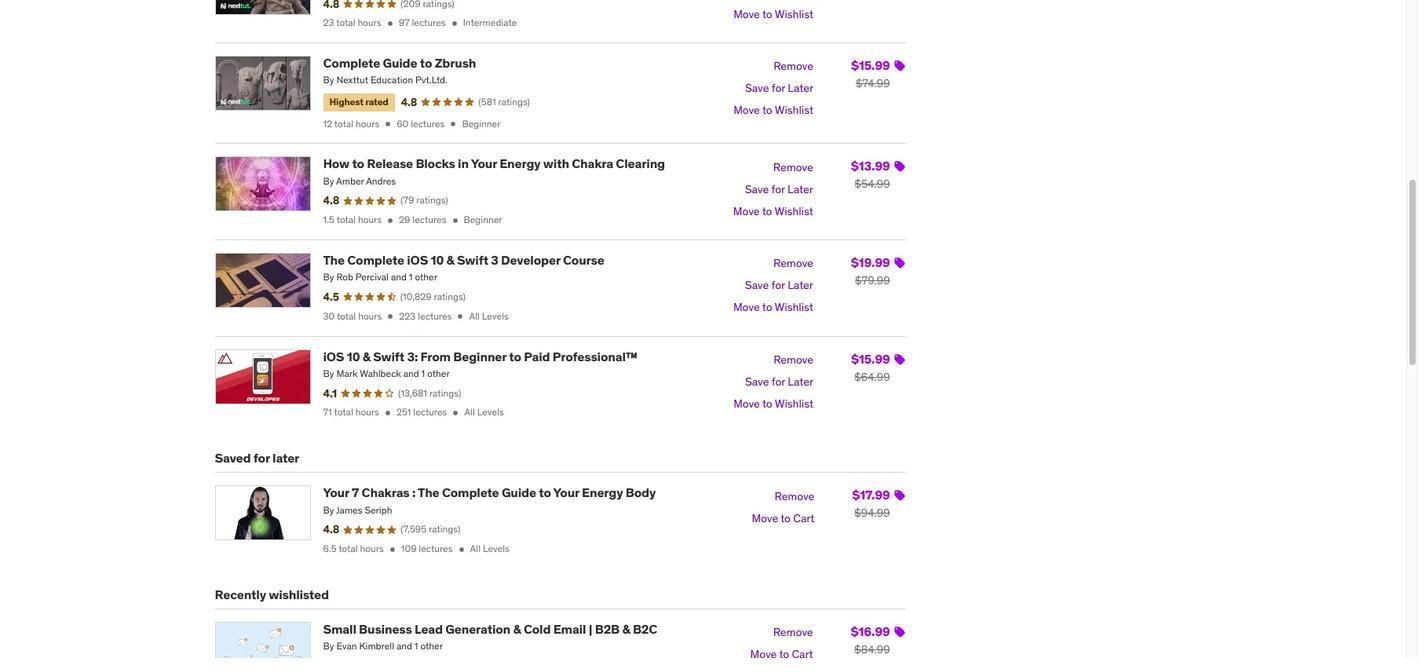 Task type: describe. For each thing, give the bounding box(es) containing it.
recently wishlisted
[[215, 587, 329, 603]]

complete inside 'complete guide to zbrush by nexttut education pvt.ltd.'
[[323, 55, 380, 71]]

all levels for 3
[[469, 310, 509, 322]]

rated
[[366, 96, 389, 108]]

1 later from the top
[[788, 81, 814, 95]]

your 7 chakras : the complete guide to your energy body link
[[323, 485, 656, 501]]

1 inside the complete ios 10 & swift 3 developer course by rob percival and 1 other
[[409, 271, 413, 283]]

total for the
[[337, 310, 356, 322]]

& inside ios 10 & swift 3: from beginner to paid professional™ by mark wahlbeck and 1 other
[[363, 349, 371, 364]]

other inside small business lead generation & cold email | b2b & b2c by evan kimbrell and 1 other
[[421, 641, 443, 652]]

$84.99
[[855, 643, 891, 657]]

move inside the remove move to cart
[[752, 511, 779, 525]]

ios 10 & swift 3: from beginner to paid professional™ by mark wahlbeck and 1 other
[[323, 349, 638, 379]]

223
[[399, 310, 416, 322]]

223 lectures
[[399, 310, 452, 322]]

lectures down 209 ratings element
[[412, 17, 446, 29]]

your 7 chakras : the complete guide to your energy body by james seriph
[[323, 485, 656, 516]]

(79
[[401, 194, 414, 206]]

10 inside ios 10 & swift 3: from beginner to paid professional™ by mark wahlbeck and 1 other
[[347, 349, 360, 364]]

paid
[[524, 349, 550, 364]]

wahlbeck
[[360, 368, 401, 379]]

all for swift
[[469, 310, 480, 322]]

hours for 10
[[356, 406, 379, 418]]

xxsmall image right 109 lectures
[[456, 544, 467, 555]]

to inside 'your 7 chakras : the complete guide to your energy body by james seriph'
[[539, 485, 551, 501]]

251
[[397, 406, 411, 418]]

$54.99
[[855, 177, 891, 191]]

$15.99 for $15.99 $74.99
[[852, 58, 891, 73]]

97
[[399, 17, 410, 29]]

how
[[323, 156, 350, 172]]

71 total hours
[[323, 406, 379, 418]]

remove button for $19.99
[[774, 253, 814, 275]]

2 horizontal spatial your
[[554, 485, 580, 501]]

4.1
[[323, 386, 337, 400]]

and inside the complete ios 10 & swift 3 developer course by rob percival and 1 other
[[391, 271, 407, 283]]

professional™
[[553, 349, 638, 364]]

coupon icon image for your 7 chakras : the complete guide to your energy body
[[894, 490, 906, 502]]

$17.99
[[853, 487, 891, 503]]

1 wishlist from the top
[[775, 7, 814, 21]]

email
[[554, 622, 586, 637]]

remove button for $17.99
[[775, 486, 815, 508]]

complete guide to zbrush by nexttut education pvt.ltd.
[[323, 55, 476, 86]]

remove save for later move to wishlist for $13.99
[[734, 160, 814, 218]]

$19.99 $79.99
[[851, 255, 891, 288]]

energy inside how to release blocks in your energy with chakra clearing by amber andres
[[500, 156, 541, 172]]

to inside ios 10 & swift 3: from beginner to paid professional™ by mark wahlbeck and 1 other
[[509, 349, 522, 364]]

your inside how to release blocks in your energy with chakra clearing by amber andres
[[471, 156, 497, 172]]

251 lectures
[[397, 406, 447, 418]]

$19.99
[[851, 255, 891, 270]]

(10,829
[[400, 291, 432, 302]]

1 save from the top
[[746, 81, 769, 95]]

by inside how to release blocks in your energy with chakra clearing by amber andres
[[323, 175, 334, 187]]

ratings) for your
[[417, 194, 448, 206]]

209 ratings element
[[401, 0, 455, 11]]

the complete ios 10 & swift 3 developer course by rob percival and 1 other
[[323, 252, 605, 283]]

97 lectures
[[399, 17, 446, 29]]

$74.99
[[856, 76, 891, 91]]

later
[[273, 450, 299, 466]]

wishlist for $13.99
[[775, 204, 814, 218]]

levels for 3
[[482, 310, 509, 322]]

for for $15.99
[[772, 375, 786, 389]]

(581
[[479, 96, 496, 108]]

4.5
[[323, 290, 339, 304]]

guide inside 'complete guide to zbrush by nexttut education pvt.ltd.'
[[383, 55, 418, 71]]

move to wishlist
[[734, 7, 814, 21]]

how to release blocks in your energy with chakra clearing by amber andres
[[323, 156, 665, 187]]

chakras
[[362, 485, 410, 501]]

rob
[[337, 271, 354, 283]]

total for your
[[339, 543, 358, 555]]

cold
[[524, 622, 551, 637]]

(13,681 ratings)
[[398, 387, 461, 399]]

remove button left $16.99
[[774, 622, 814, 644]]

lectures for blocks
[[413, 214, 447, 226]]

with
[[544, 156, 569, 172]]

remove button for $13.99
[[774, 157, 814, 179]]

29
[[399, 214, 410, 226]]

how to release blocks in your energy with chakra clearing link
[[323, 156, 665, 172]]

b2c
[[633, 622, 658, 637]]

save for later button for $19.99
[[745, 275, 814, 297]]

to inside 'complete guide to zbrush by nexttut education pvt.ltd.'
[[420, 55, 432, 71]]

3
[[491, 252, 499, 268]]

ratings) inside 581 ratings element
[[499, 96, 530, 108]]

wishlisted
[[269, 587, 329, 603]]

the inside the complete ios 10 & swift 3 developer course by rob percival and 1 other
[[323, 252, 345, 268]]

percival
[[356, 271, 389, 283]]

hours down highest rated
[[356, 118, 380, 129]]

cart
[[794, 511, 815, 525]]

xxsmall image for 60 lectures
[[448, 119, 459, 130]]

beginner inside ios 10 & swift 3: from beginner to paid professional™ by mark wahlbeck and 1 other
[[454, 349, 507, 364]]

nexttut
[[337, 74, 368, 86]]

coupon icon image for the complete ios 10 & swift 3 developer course
[[894, 257, 906, 269]]

hours for 7
[[360, 543, 384, 555]]

12
[[323, 118, 332, 129]]

xxsmall image right 29 lectures
[[450, 215, 461, 226]]

xxsmall image for 223 lectures
[[455, 311, 466, 322]]

0 horizontal spatial your
[[323, 485, 349, 501]]

$16.99
[[851, 624, 891, 640]]

xxsmall image for 251 lectures
[[451, 408, 462, 419]]

:
[[412, 485, 416, 501]]

(7,595 ratings)
[[401, 524, 461, 535]]

xxsmall image for 29 lectures
[[385, 215, 396, 226]]

581 ratings element
[[479, 96, 530, 109]]

23
[[323, 17, 334, 29]]

& left cold
[[513, 622, 521, 637]]

complete inside 'your 7 chakras : the complete guide to your energy body by james seriph'
[[442, 485, 499, 501]]

& inside the complete ios 10 & swift 3 developer course by rob percival and 1 other
[[447, 252, 455, 268]]

60
[[397, 118, 409, 129]]

(13,681
[[398, 387, 427, 399]]

amber
[[336, 175, 364, 187]]

evan
[[337, 641, 357, 652]]

complete guide to zbrush link
[[323, 55, 476, 71]]

lectures right 60
[[411, 118, 445, 129]]

coupon icon image for how to release blocks in your energy with chakra clearing
[[894, 161, 906, 173]]

$94.99
[[855, 506, 891, 520]]

zbrush
[[435, 55, 476, 71]]

hours left 97
[[358, 17, 382, 29]]

the complete ios 10 & swift 3 developer course link
[[323, 252, 605, 268]]

remove inside the remove move to cart
[[775, 489, 815, 503]]

7
[[352, 485, 359, 501]]

course
[[563, 252, 605, 268]]

save for $15.99
[[746, 375, 769, 389]]

4.8 for chakras
[[323, 523, 339, 537]]

29 lectures
[[399, 214, 447, 226]]

by inside 'your 7 chakras : the complete guide to your energy body by james seriph'
[[323, 504, 334, 516]]

$16.99 $84.99
[[851, 624, 891, 657]]

coupon icon image for ios 10 & swift 3: from beginner to paid professional™
[[894, 353, 906, 366]]

seriph
[[365, 504, 392, 516]]

$15.99 for $15.99 $64.99
[[852, 351, 891, 367]]

later for $13.99
[[788, 182, 814, 196]]

remove button down move to wishlist
[[774, 56, 814, 78]]

xxsmall image left 251
[[383, 408, 394, 419]]

1 inside small business lead generation & cold email | b2b & b2c by evan kimbrell and 1 other
[[415, 641, 418, 652]]



Task type: vqa. For each thing, say whether or not it's contained in the screenshot.
topmost OTHER
yes



Task type: locate. For each thing, give the bounding box(es) containing it.
remove left $19.99
[[774, 256, 814, 270]]

ratings) up 251 lectures
[[430, 387, 461, 399]]

pvt.ltd.
[[416, 74, 448, 86]]

remove button left $15.99 $64.99
[[774, 349, 814, 371]]

all levels for beginner
[[465, 406, 504, 418]]

& up (10,829 ratings)
[[447, 252, 455, 268]]

ratings) up 29 lectures
[[417, 194, 448, 206]]

4.8 for release
[[323, 194, 339, 208]]

0 vertical spatial all levels
[[469, 310, 509, 322]]

xxsmall image
[[383, 119, 394, 130], [385, 215, 396, 226], [450, 215, 461, 226], [385, 311, 396, 322], [387, 544, 398, 555], [456, 544, 467, 555]]

hours left 29
[[358, 214, 382, 226]]

5 wishlist from the top
[[775, 397, 814, 411]]

0 vertical spatial beginner
[[462, 118, 501, 129]]

remove left $15.99 $64.99
[[774, 353, 814, 367]]

71
[[323, 406, 332, 418]]

1 vertical spatial $15.99
[[852, 351, 891, 367]]

coupon icon image right "$17.99"
[[894, 490, 906, 502]]

5 coupon icon image from the top
[[894, 490, 906, 502]]

hours left 223 at the left top
[[358, 310, 382, 322]]

saved
[[215, 450, 251, 466]]

other inside ios 10 & swift 3: from beginner to paid professional™ by mark wahlbeck and 1 other
[[428, 368, 450, 379]]

0 vertical spatial $15.99
[[852, 58, 891, 73]]

guide
[[383, 55, 418, 71], [502, 485, 536, 501]]

complete up percival at left
[[348, 252, 405, 268]]

ratings) inside 79 ratings element
[[417, 194, 448, 206]]

ios 10 & swift 3: from beginner to paid professional™ link
[[323, 349, 638, 364]]

ios inside ios 10 & swift 3: from beginner to paid professional™ by mark wahlbeck and 1 other
[[323, 349, 344, 364]]

to inside how to release blocks in your energy with chakra clearing by amber andres
[[352, 156, 365, 172]]

1.5 total hours
[[323, 214, 382, 226]]

10 inside the complete ios 10 & swift 3 developer course by rob percival and 1 other
[[431, 252, 444, 268]]

remove save for later move to wishlist for $19.99
[[734, 256, 814, 314]]

4 later from the top
[[788, 375, 814, 389]]

by inside the complete ios 10 & swift 3 developer course by rob percival and 1 other
[[323, 271, 334, 283]]

b2b
[[595, 622, 620, 637]]

2 later from the top
[[788, 182, 814, 196]]

remove for remove button underneath move to wishlist
[[774, 59, 814, 73]]

1 vertical spatial 10
[[347, 349, 360, 364]]

1 up (13,681 ratings)
[[422, 368, 425, 379]]

109
[[401, 543, 417, 555]]

6.5 total hours
[[323, 543, 384, 555]]

lectures down 79 ratings element
[[413, 214, 447, 226]]

move to wishlist button for $15.99
[[734, 393, 814, 415]]

30 total hours
[[323, 310, 382, 322]]

the inside 'your 7 chakras : the complete guide to your energy body by james seriph'
[[418, 485, 440, 501]]

move to wishlist button
[[734, 4, 814, 26], [734, 100, 814, 122], [734, 201, 814, 223], [734, 297, 814, 319], [734, 393, 814, 415]]

by left rob
[[323, 271, 334, 283]]

1 by from the top
[[323, 74, 334, 86]]

beginner for 60 lectures
[[462, 118, 501, 129]]

lectures down 7,595 ratings element at the left bottom of page
[[419, 543, 453, 555]]

1 vertical spatial complete
[[348, 252, 405, 268]]

4.8 up 1.5 on the top left
[[323, 194, 339, 208]]

12 total hours
[[323, 118, 380, 129]]

and inside ios 10 & swift 3: from beginner to paid professional™ by mark wahlbeck and 1 other
[[404, 368, 419, 379]]

beginner right from
[[454, 349, 507, 364]]

lectures down 10,829 ratings 'element'
[[418, 310, 452, 322]]

intermediate
[[463, 17, 517, 29]]

move to wishlist button for $13.99
[[734, 201, 814, 223]]

remove up cart
[[775, 489, 815, 503]]

business
[[359, 622, 412, 637]]

by left the james
[[323, 504, 334, 516]]

1 horizontal spatial energy
[[582, 485, 623, 501]]

$15.99 $74.99
[[852, 58, 891, 91]]

0 horizontal spatial 1
[[409, 271, 413, 283]]

wishlist for $15.99
[[775, 397, 814, 411]]

1 up (10,829 in the top of the page
[[409, 271, 413, 283]]

hours for to
[[358, 214, 382, 226]]

ratings) up 223 lectures
[[434, 291, 466, 302]]

beginner up "3"
[[464, 214, 502, 226]]

2 vertical spatial beginner
[[454, 349, 507, 364]]

lectures down 13,681 ratings element
[[413, 406, 447, 418]]

1 vertical spatial levels
[[478, 406, 504, 418]]

hours for complete
[[358, 310, 382, 322]]

0 horizontal spatial swift
[[373, 349, 405, 364]]

by left evan
[[323, 641, 334, 652]]

levels for beginner
[[478, 406, 504, 418]]

$15.99 up $74.99
[[852, 58, 891, 73]]

2 vertical spatial 4.8
[[323, 523, 339, 537]]

4 by from the top
[[323, 368, 334, 379]]

0 vertical spatial 4.8
[[401, 95, 417, 109]]

all levels up ios 10 & swift 3: from beginner to paid professional™ link
[[469, 310, 509, 322]]

remove for remove button associated with $13.99
[[774, 160, 814, 174]]

all levels down 'your 7 chakras : the complete guide to your energy body by james seriph' at the bottom
[[470, 543, 510, 555]]

3 wishlist from the top
[[775, 204, 814, 218]]

all for from
[[465, 406, 475, 418]]

for for $13.99
[[772, 182, 785, 196]]

andres
[[366, 175, 396, 187]]

xxsmall image for 109 lectures
[[387, 544, 398, 555]]

total right 6.5
[[339, 543, 358, 555]]

swift left "3"
[[457, 252, 489, 268]]

1 horizontal spatial 1
[[415, 641, 418, 652]]

move
[[734, 7, 760, 21], [734, 103, 760, 117], [734, 204, 760, 218], [734, 300, 760, 314], [734, 397, 760, 411], [752, 511, 779, 525]]

0 vertical spatial 10
[[431, 252, 444, 268]]

2 vertical spatial complete
[[442, 485, 499, 501]]

later left $19.99 $79.99 at the top right
[[788, 278, 814, 292]]

1 horizontal spatial 10
[[431, 252, 444, 268]]

0 vertical spatial all
[[469, 310, 480, 322]]

79 ratings element
[[401, 194, 448, 208]]

energy inside 'your 7 chakras : the complete guide to your energy body by james seriph'
[[582, 485, 623, 501]]

0 vertical spatial guide
[[383, 55, 418, 71]]

lead
[[415, 622, 443, 637]]

1 vertical spatial all
[[465, 406, 475, 418]]

remove save for later move to wishlist
[[734, 59, 814, 117], [734, 160, 814, 218], [734, 256, 814, 314], [734, 353, 814, 411]]

beginner for 29 lectures
[[464, 214, 502, 226]]

the up rob
[[323, 252, 345, 268]]

(79 ratings)
[[401, 194, 448, 206]]

recently
[[215, 587, 266, 603]]

1 horizontal spatial swift
[[457, 252, 489, 268]]

23 total hours
[[323, 17, 382, 29]]

4 wishlist from the top
[[775, 300, 814, 314]]

ratings) inside 7,595 ratings element
[[429, 524, 461, 535]]

by inside small business lead generation & cold email | b2b & b2c by evan kimbrell and 1 other
[[323, 641, 334, 652]]

&
[[447, 252, 455, 268], [363, 349, 371, 364], [513, 622, 521, 637], [623, 622, 631, 637]]

all for complete
[[470, 543, 481, 555]]

2 save for later button from the top
[[745, 179, 814, 201]]

other down lead
[[421, 641, 443, 652]]

save for later button for $15.99
[[746, 371, 814, 393]]

highest
[[330, 96, 364, 108]]

levels down 'your 7 chakras : the complete guide to your energy body by james seriph' at the bottom
[[483, 543, 510, 555]]

xxsmall image left 223 at the left top
[[385, 311, 396, 322]]

1 vertical spatial and
[[404, 368, 419, 379]]

other down from
[[428, 368, 450, 379]]

1 horizontal spatial your
[[471, 156, 497, 172]]

ratings) for complete
[[429, 524, 461, 535]]

remove save for later move to wishlist for $15.99
[[734, 353, 814, 411]]

0 vertical spatial ios
[[407, 252, 428, 268]]

save for later button for $13.99
[[745, 179, 814, 201]]

by inside ios 10 & swift 3: from beginner to paid professional™ by mark wahlbeck and 1 other
[[323, 368, 334, 379]]

1 vertical spatial beginner
[[464, 214, 502, 226]]

xxsmall image right 60 lectures
[[448, 119, 459, 130]]

total right 23
[[336, 17, 356, 29]]

4.8 up 60
[[401, 95, 417, 109]]

later for $19.99
[[788, 278, 814, 292]]

james
[[336, 504, 363, 516]]

0 horizontal spatial ios
[[323, 349, 344, 364]]

$15.99 $64.99
[[852, 351, 891, 384]]

and inside small business lead generation & cold email | b2b & b2c by evan kimbrell and 1 other
[[397, 641, 412, 652]]

xxsmall image for 60 lectures
[[383, 119, 394, 130]]

complete inside the complete ios 10 & swift 3 developer course by rob percival and 1 other
[[348, 252, 405, 268]]

4 save from the top
[[746, 375, 769, 389]]

from
[[421, 349, 451, 364]]

your left 7
[[323, 485, 349, 501]]

2 $15.99 from the top
[[852, 351, 891, 367]]

save for $13.99
[[745, 182, 769, 196]]

0 vertical spatial swift
[[457, 252, 489, 268]]

levels for guide
[[483, 543, 510, 555]]

xxsmall image right 97 lectures
[[449, 18, 460, 29]]

all right 109 lectures
[[470, 543, 481, 555]]

3 save for later button from the top
[[745, 275, 814, 297]]

7,595 ratings element
[[401, 524, 461, 537]]

0 horizontal spatial the
[[323, 252, 345, 268]]

60 lectures
[[397, 118, 445, 129]]

1 save for later button from the top
[[746, 78, 814, 100]]

1 inside ios 10 & swift 3: from beginner to paid professional™ by mark wahlbeck and 1 other
[[422, 368, 425, 379]]

1 vertical spatial swift
[[373, 349, 405, 364]]

3:
[[407, 349, 418, 364]]

$79.99
[[855, 273, 891, 288]]

2 coupon icon image from the top
[[894, 161, 906, 173]]

& up the wahlbeck at the bottom
[[363, 349, 371, 364]]

4 save for later button from the top
[[746, 371, 814, 393]]

to inside the remove move to cart
[[781, 511, 791, 525]]

0 vertical spatial 1
[[409, 271, 413, 283]]

3 coupon icon image from the top
[[894, 257, 906, 269]]

0 horizontal spatial guide
[[383, 55, 418, 71]]

wishlist
[[775, 7, 814, 21], [775, 103, 814, 117], [775, 204, 814, 218], [775, 300, 814, 314], [775, 397, 814, 411]]

remove left $16.99
[[774, 626, 814, 640]]

1 coupon icon image from the top
[[894, 60, 906, 72]]

total for how
[[337, 214, 356, 226]]

small business lead generation & cold email | b2b & b2c by evan kimbrell and 1 other
[[323, 622, 658, 652]]

total for ios
[[334, 406, 353, 418]]

2 vertical spatial other
[[421, 641, 443, 652]]

saved for later
[[215, 450, 299, 466]]

xxsmall image down 10,829 ratings 'element'
[[455, 311, 466, 322]]

1 down lead
[[415, 641, 418, 652]]

xxsmall image for 223 lectures
[[385, 311, 396, 322]]

all levels down ios 10 & swift 3: from beginner to paid professional™ by mark wahlbeck and 1 other
[[465, 406, 504, 418]]

0 vertical spatial complete
[[323, 55, 380, 71]]

remove button up cart
[[775, 486, 815, 508]]

2 vertical spatial levels
[[483, 543, 510, 555]]

blocks
[[416, 156, 455, 172]]

1 vertical spatial other
[[428, 368, 450, 379]]

beginner down (581
[[462, 118, 501, 129]]

energy left 'body'
[[582, 485, 623, 501]]

generation
[[446, 622, 511, 637]]

body
[[626, 485, 656, 501]]

1 horizontal spatial ios
[[407, 252, 428, 268]]

education
[[371, 74, 413, 86]]

10 up mark
[[347, 349, 360, 364]]

xxsmall image left 60
[[383, 119, 394, 130]]

coupon icon image right $13.99
[[894, 161, 906, 173]]

|
[[589, 622, 593, 637]]

by left nexttut at the left top
[[323, 74, 334, 86]]

remove
[[774, 59, 814, 73], [774, 160, 814, 174], [774, 256, 814, 270], [774, 353, 814, 367], [775, 489, 815, 503], [774, 626, 814, 640]]

remove for remove button corresponding to $19.99
[[774, 256, 814, 270]]

small business lead generation & cold email | b2b & b2c link
[[323, 622, 658, 637]]

1 vertical spatial 4.8
[[323, 194, 339, 208]]

(581 ratings)
[[479, 96, 530, 108]]

0 horizontal spatial energy
[[500, 156, 541, 172]]

ratings) inside 13,681 ratings element
[[430, 387, 461, 399]]

ratings) for from
[[430, 387, 461, 399]]

30
[[323, 310, 335, 322]]

(10,829 ratings)
[[400, 291, 466, 302]]

your right in
[[471, 156, 497, 172]]

0 vertical spatial energy
[[500, 156, 541, 172]]

later for $15.99
[[788, 375, 814, 389]]

xxsmall image
[[385, 18, 396, 29], [449, 18, 460, 29], [448, 119, 459, 130], [455, 311, 466, 322], [383, 408, 394, 419], [451, 408, 462, 419]]

remove move to cart
[[752, 489, 815, 525]]

remove button left $13.99
[[774, 157, 814, 179]]

mark
[[337, 368, 358, 379]]

xxsmall image left the 109
[[387, 544, 398, 555]]

2 vertical spatial 1
[[415, 641, 418, 652]]

2 wishlist from the top
[[775, 103, 814, 117]]

1 vertical spatial ios
[[323, 349, 344, 364]]

and down the "business"
[[397, 641, 412, 652]]

2 save from the top
[[745, 182, 769, 196]]

lectures for 10
[[418, 310, 452, 322]]

the
[[323, 252, 345, 268], [418, 485, 440, 501]]

$13.99
[[851, 158, 891, 174]]

swift inside ios 10 & swift 3: from beginner to paid professional™ by mark wahlbeck and 1 other
[[373, 349, 405, 364]]

10,829 ratings element
[[400, 291, 466, 304]]

for for $19.99
[[772, 278, 785, 292]]

coupon icon image right $15.99 $64.99
[[894, 353, 906, 366]]

your left 'body'
[[554, 485, 580, 501]]

xxsmall image down 13,681 ratings element
[[451, 408, 462, 419]]

1 horizontal spatial the
[[418, 485, 440, 501]]

coupon icon image right $19.99
[[894, 257, 906, 269]]

0 vertical spatial the
[[323, 252, 345, 268]]

remove down move to wishlist
[[774, 59, 814, 73]]

swift up the wahlbeck at the bottom
[[373, 349, 405, 364]]

all up ios 10 & swift 3: from beginner to paid professional™ link
[[469, 310, 480, 322]]

swift inside the complete ios 10 & swift 3 developer course by rob percival and 1 other
[[457, 252, 489, 268]]

4.8 up 6.5
[[323, 523, 339, 537]]

1 vertical spatial guide
[[502, 485, 536, 501]]

2 by from the top
[[323, 175, 334, 187]]

0 vertical spatial other
[[415, 271, 438, 283]]

4.8
[[401, 95, 417, 109], [323, 194, 339, 208], [323, 523, 339, 537]]

1 vertical spatial energy
[[582, 485, 623, 501]]

all levels for guide
[[470, 543, 510, 555]]

complete up nexttut at the left top
[[323, 55, 380, 71]]

6.5
[[323, 543, 337, 555]]

& left b2c
[[623, 622, 631, 637]]

3 by from the top
[[323, 271, 334, 283]]

total right 30
[[337, 310, 356, 322]]

ratings) right (581
[[499, 96, 530, 108]]

later left $15.99 $74.99
[[788, 81, 814, 95]]

move to wishlist button for $19.99
[[734, 297, 814, 319]]

xxsmall image left 29
[[385, 215, 396, 226]]

all
[[469, 310, 480, 322], [465, 406, 475, 418], [470, 543, 481, 555]]

3 save from the top
[[745, 278, 769, 292]]

ratings) for swift
[[434, 291, 466, 302]]

4 coupon icon image from the top
[[894, 353, 906, 366]]

1 vertical spatial the
[[418, 485, 440, 501]]

other up (10,829 ratings)
[[415, 271, 438, 283]]

hours left the 109
[[360, 543, 384, 555]]

levels down ios 10 & swift 3: from beginner to paid professional™ by mark wahlbeck and 1 other
[[478, 406, 504, 418]]

release
[[367, 156, 413, 172]]

ios inside the complete ios 10 & swift 3 developer course by rob percival and 1 other
[[407, 252, 428, 268]]

1 vertical spatial 1
[[422, 368, 425, 379]]

complete
[[323, 55, 380, 71], [348, 252, 405, 268], [442, 485, 499, 501]]

kimbrell
[[359, 641, 394, 652]]

6 coupon icon image from the top
[[894, 626, 906, 639]]

$15.99
[[852, 58, 891, 73], [852, 351, 891, 367]]

13,681 ratings element
[[398, 387, 461, 400]]

ratings) up 109 lectures
[[429, 524, 461, 535]]

1 horizontal spatial guide
[[502, 485, 536, 501]]

lectures
[[412, 17, 446, 29], [411, 118, 445, 129], [413, 214, 447, 226], [418, 310, 452, 322], [413, 406, 447, 418], [419, 543, 453, 555]]

coupon icon image
[[894, 60, 906, 72], [894, 161, 906, 173], [894, 257, 906, 269], [894, 353, 906, 366], [894, 490, 906, 502], [894, 626, 906, 639]]

0 vertical spatial levels
[[482, 310, 509, 322]]

in
[[458, 156, 469, 172]]

small
[[323, 622, 356, 637]]

lectures for swift
[[413, 406, 447, 418]]

energy left with
[[500, 156, 541, 172]]

total right 12
[[335, 118, 354, 129]]

1 vertical spatial all levels
[[465, 406, 504, 418]]

total right 71 in the bottom left of the page
[[334, 406, 353, 418]]

0 vertical spatial and
[[391, 271, 407, 283]]

0 horizontal spatial 10
[[347, 349, 360, 364]]

other inside the complete ios 10 & swift 3 developer course by rob percival and 1 other
[[415, 271, 438, 283]]

move to cart button
[[752, 508, 815, 530]]

5 by from the top
[[323, 504, 334, 516]]

chakra
[[572, 156, 614, 172]]

(7,595
[[401, 524, 427, 535]]

swift
[[457, 252, 489, 268], [373, 349, 405, 364]]

109 lectures
[[401, 543, 453, 555]]

by left mark
[[323, 368, 334, 379]]

guide inside 'your 7 chakras : the complete guide to your energy body by james seriph'
[[502, 485, 536, 501]]

save for $19.99
[[745, 278, 769, 292]]

10 up (10,829 ratings)
[[431, 252, 444, 268]]

$15.99 up $64.99
[[852, 351, 891, 367]]

by inside 'complete guide to zbrush by nexttut education pvt.ltd.'
[[323, 74, 334, 86]]

2 horizontal spatial 1
[[422, 368, 425, 379]]

6 by from the top
[[323, 641, 334, 652]]

all right 251 lectures
[[465, 406, 475, 418]]

ios up mark
[[323, 349, 344, 364]]

later left $15.99 $64.99
[[788, 375, 814, 389]]

developer
[[501, 252, 561, 268]]

ratings) inside 10,829 ratings 'element'
[[434, 291, 466, 302]]

coupon icon image right $15.99 $74.99
[[894, 60, 906, 72]]

2 vertical spatial all
[[470, 543, 481, 555]]

highest rated
[[330, 96, 389, 108]]

2 vertical spatial all levels
[[470, 543, 510, 555]]

2 vertical spatial and
[[397, 641, 412, 652]]

3 later from the top
[[788, 278, 814, 292]]

remove button for $15.99
[[774, 349, 814, 371]]

$13.99 $54.99
[[851, 158, 891, 191]]

remove for remove button corresponding to $15.99
[[774, 353, 814, 367]]

coupon icon image right $16.99
[[894, 626, 906, 639]]

xxsmall image left 97
[[385, 18, 396, 29]]

levels up ios 10 & swift 3: from beginner to paid professional™ link
[[482, 310, 509, 322]]

hours left 251
[[356, 406, 379, 418]]

1.5
[[323, 214, 335, 226]]

and down 3:
[[404, 368, 419, 379]]

wishlist for $19.99
[[775, 300, 814, 314]]

xxsmall image for 97 lectures
[[449, 18, 460, 29]]

1 $15.99 from the top
[[852, 58, 891, 73]]

lectures for :
[[419, 543, 453, 555]]

total right 1.5 on the top left
[[337, 214, 356, 226]]

ios
[[407, 252, 428, 268], [323, 349, 344, 364]]

remove left $13.99
[[774, 160, 814, 174]]

10
[[431, 252, 444, 268], [347, 349, 360, 364]]



